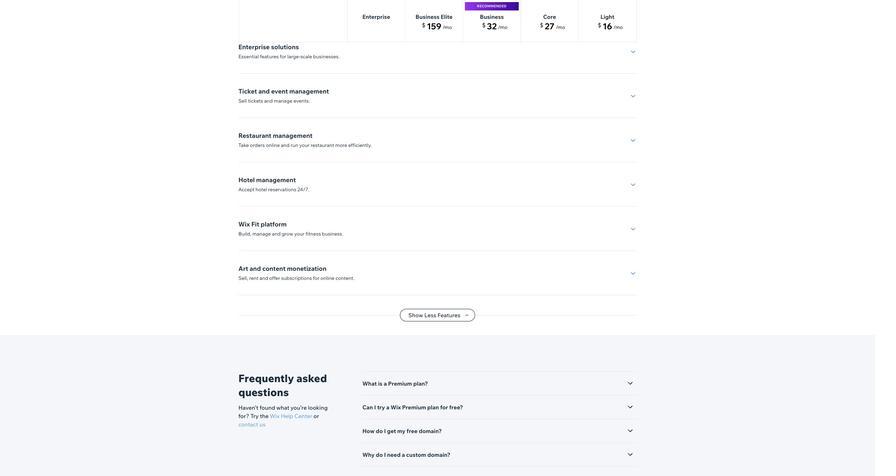 Task type: locate. For each thing, give the bounding box(es) containing it.
why
[[362, 452, 375, 459]]

what
[[362, 380, 377, 387]]

a right try
[[386, 404, 389, 411]]

do
[[376, 428, 383, 435], [376, 452, 383, 459]]

2 show features from the top
[[589, 92, 627, 99]]

1 horizontal spatial manage
[[274, 98, 292, 104]]

try
[[250, 413, 259, 420]]

$ left 159
[[422, 22, 426, 29]]

1 vertical spatial online
[[321, 275, 335, 282]]

plan
[[427, 404, 439, 411]]

my
[[397, 428, 405, 435]]

looking
[[308, 405, 328, 412]]

show features for restaurant management
[[589, 137, 627, 144]]

2 vertical spatial for
[[440, 404, 448, 411]]

1 vertical spatial management
[[273, 132, 313, 140]]

domain? right free at left bottom
[[419, 428, 442, 435]]

0 vertical spatial wix
[[238, 220, 250, 228]]

business up 32
[[480, 13, 504, 20]]

the
[[260, 413, 269, 420]]

$ inside the core $ 27 /mo
[[540, 22, 543, 29]]

subscriptions
[[281, 275, 312, 282]]

i left get on the bottom of the page
[[384, 428, 386, 435]]

your inside restaurant management take orders online and run your restaurant more efficiently.
[[299, 142, 310, 148]]

1 horizontal spatial online
[[321, 275, 335, 282]]

$ inside the business elite $ 159 /mo
[[422, 22, 426, 29]]

$ left 32
[[482, 22, 486, 29]]

do right 'why'
[[376, 452, 383, 459]]

4 $ from the left
[[598, 22, 601, 29]]

i left try
[[374, 404, 376, 411]]

customize your site and analyze its usage with these advanced tools.
[[238, 9, 394, 15]]

your for restaurant management
[[299, 142, 310, 148]]

enterprise inside the enterprise solutions essential features for large-scale businesses.
[[238, 43, 270, 51]]

can
[[362, 404, 373, 411]]

1 do from the top
[[376, 428, 383, 435]]

tools.
[[382, 9, 394, 15]]

show features for art and content monetization
[[589, 270, 627, 277]]

a right the is
[[384, 380, 387, 387]]

0 horizontal spatial business
[[416, 13, 440, 20]]

and left run on the top of page
[[281, 142, 290, 148]]

3 show features from the top
[[589, 137, 627, 144]]

i for how
[[384, 428, 386, 435]]

enterprise up essential in the top of the page
[[238, 43, 270, 51]]

0 vertical spatial i
[[374, 404, 376, 411]]

business for 32
[[480, 13, 504, 20]]

/mo for 27
[[556, 24, 565, 30]]

0 horizontal spatial for
[[280, 53, 286, 60]]

3 /mo from the left
[[556, 24, 565, 30]]

2 vertical spatial management
[[256, 176, 296, 184]]

16
[[603, 21, 612, 31]]

customize
[[238, 9, 263, 15]]

show
[[589, 48, 603, 55], [589, 92, 603, 99], [589, 137, 603, 144], [589, 181, 603, 188], [589, 225, 603, 232], [589, 270, 603, 277], [408, 312, 423, 319]]

0 vertical spatial for
[[280, 53, 286, 60]]

show for enterprise solutions
[[589, 48, 603, 55]]

do right how
[[376, 428, 383, 435]]

2 business from the left
[[480, 13, 504, 20]]

premium
[[388, 380, 412, 387], [402, 404, 426, 411]]

1 vertical spatial i
[[384, 428, 386, 435]]

for down solutions
[[280, 53, 286, 60]]

art
[[238, 265, 248, 273]]

and inside wix fit platform build, manage and grow your fitness business.
[[272, 231, 281, 237]]

0 vertical spatial manage
[[274, 98, 292, 104]]

1 /mo from the left
[[443, 24, 452, 30]]

platform
[[261, 220, 287, 228]]

efficiently.
[[348, 142, 372, 148]]

fit
[[251, 220, 259, 228]]

sell,
[[238, 275, 248, 282]]

and right rent
[[260, 275, 268, 282]]

your inside wix fit platform build, manage and grow your fitness business.
[[294, 231, 305, 237]]

0 horizontal spatial manage
[[252, 231, 271, 237]]

159
[[427, 21, 441, 31]]

/mo inside business $ 32 /mo
[[498, 24, 508, 30]]

1 vertical spatial manage
[[252, 231, 271, 237]]

6 show features button from the top
[[589, 269, 627, 277]]

1 show features button from the top
[[589, 47, 627, 56]]

1 vertical spatial wix
[[391, 404, 401, 411]]

found
[[260, 405, 275, 412]]

/mo right 32
[[498, 24, 508, 30]]

sell
[[238, 98, 247, 104]]

2 do from the top
[[376, 452, 383, 459]]

enterprise right 'these' in the left top of the page
[[362, 13, 390, 20]]

show features button for wix fit platform
[[589, 225, 627, 233]]

features
[[605, 48, 627, 55], [605, 92, 627, 99], [605, 137, 627, 144], [605, 181, 627, 188], [605, 225, 627, 232], [605, 270, 627, 277], [438, 312, 460, 319]]

contact
[[238, 421, 258, 428]]

32
[[487, 21, 497, 31]]

wix up build,
[[238, 220, 250, 228]]

management up run on the top of page
[[273, 132, 313, 140]]

wix right try
[[391, 404, 401, 411]]

2 vertical spatial wix
[[270, 413, 280, 420]]

do for how
[[376, 428, 383, 435]]

features
[[260, 53, 279, 60]]

1 business from the left
[[416, 13, 440, 20]]

2 vertical spatial a
[[402, 452, 405, 459]]

2 horizontal spatial wix
[[391, 404, 401, 411]]

1 vertical spatial do
[[376, 452, 383, 459]]

0 horizontal spatial enterprise
[[238, 43, 270, 51]]

management
[[289, 87, 329, 95], [273, 132, 313, 140], [256, 176, 296, 184]]

0 vertical spatial online
[[266, 142, 280, 148]]

online inside restaurant management take orders online and run your restaurant more efficiently.
[[266, 142, 280, 148]]

business $ 32 /mo
[[480, 13, 508, 31]]

your left site
[[264, 9, 274, 15]]

for inside the enterprise solutions essential features for large-scale businesses.
[[280, 53, 286, 60]]

/mo inside the core $ 27 /mo
[[556, 24, 565, 30]]

0 horizontal spatial wix
[[238, 220, 250, 228]]

run
[[291, 142, 298, 148]]

2 vertical spatial i
[[384, 452, 386, 459]]

1 vertical spatial premium
[[402, 404, 426, 411]]

enterprise for enterprise solutions essential features for large-scale businesses.
[[238, 43, 270, 51]]

online left content.
[[321, 275, 335, 282]]

premium right the is
[[388, 380, 412, 387]]

ticket
[[238, 87, 257, 95]]

domain? right custom
[[427, 452, 450, 459]]

enterprise
[[362, 13, 390, 20], [238, 43, 270, 51]]

1 vertical spatial a
[[386, 404, 389, 411]]

2 $ from the left
[[482, 22, 486, 29]]

4 /mo from the left
[[614, 24, 623, 30]]

wix
[[238, 220, 250, 228], [391, 404, 401, 411], [270, 413, 280, 420]]

1 horizontal spatial wix
[[270, 413, 280, 420]]

1 vertical spatial your
[[299, 142, 310, 148]]

$ for 16
[[598, 22, 601, 29]]

$ inside business $ 32 /mo
[[482, 22, 486, 29]]

online
[[266, 142, 280, 148], [321, 275, 335, 282]]

/mo down "elite"
[[443, 24, 452, 30]]

1 horizontal spatial for
[[313, 275, 319, 282]]

for inside art and content monetization sell, rent and offer subscriptions for online content.
[[313, 275, 319, 282]]

premium left plan
[[402, 404, 426, 411]]

/mo inside light $ 16 /mo
[[614, 24, 623, 30]]

4 show features from the top
[[589, 181, 627, 188]]

features for enterprise solutions
[[605, 48, 627, 55]]

show inside button
[[408, 312, 423, 319]]

management inside restaurant management take orders online and run your restaurant more efficiently.
[[273, 132, 313, 140]]

your right run on the top of page
[[299, 142, 310, 148]]

/mo for 32
[[498, 24, 508, 30]]

0 vertical spatial enterprise
[[362, 13, 390, 20]]

2 horizontal spatial for
[[440, 404, 448, 411]]

your right grow
[[294, 231, 305, 237]]

offer
[[269, 275, 280, 282]]

i
[[374, 404, 376, 411], [384, 428, 386, 435], [384, 452, 386, 459]]

/mo right the 27
[[556, 24, 565, 30]]

and down platform on the left of the page
[[272, 231, 281, 237]]

2 /mo from the left
[[498, 24, 508, 30]]

/mo for 16
[[614, 24, 623, 30]]

3 $ from the left
[[540, 22, 543, 29]]

how
[[362, 428, 375, 435]]

show features
[[589, 48, 627, 55], [589, 92, 627, 99], [589, 137, 627, 144], [589, 181, 627, 188], [589, 225, 627, 232], [589, 270, 627, 277]]

management up events.
[[289, 87, 329, 95]]

management up reservations
[[256, 176, 296, 184]]

and
[[284, 9, 293, 15], [258, 87, 270, 95], [264, 98, 273, 104], [281, 142, 290, 148], [272, 231, 281, 237], [250, 265, 261, 273], [260, 275, 268, 282]]

/mo right 16
[[614, 24, 623, 30]]

site
[[275, 9, 283, 15]]

4 show features button from the top
[[589, 180, 627, 189]]

a
[[384, 380, 387, 387], [386, 404, 389, 411], [402, 452, 405, 459]]

5 show features button from the top
[[589, 225, 627, 233]]

domain?
[[419, 428, 442, 435], [427, 452, 450, 459]]

24/7.
[[297, 187, 309, 193]]

0 horizontal spatial online
[[266, 142, 280, 148]]

features for ticket and event management
[[605, 92, 627, 99]]

$ inside light $ 16 /mo
[[598, 22, 601, 29]]

haven't
[[238, 405, 258, 412]]

business inside the business elite $ 159 /mo
[[416, 13, 440, 20]]

business inside business $ 32 /mo
[[480, 13, 504, 20]]

1 horizontal spatial enterprise
[[362, 13, 390, 20]]

6 show features from the top
[[589, 270, 627, 277]]

1 vertical spatial enterprise
[[238, 43, 270, 51]]

show features button for enterprise solutions
[[589, 47, 627, 56]]

wix right the
[[270, 413, 280, 420]]

what is a premium plan?
[[362, 380, 428, 387]]

restaurant
[[238, 132, 271, 140]]

for right plan
[[440, 404, 448, 411]]

0 vertical spatial domain?
[[419, 428, 442, 435]]

i left need
[[384, 452, 386, 459]]

1 vertical spatial for
[[313, 275, 319, 282]]

1 horizontal spatial business
[[480, 13, 504, 20]]

1 vertical spatial domain?
[[427, 452, 450, 459]]

online right orders
[[266, 142, 280, 148]]

2 show features button from the top
[[589, 92, 627, 100]]

a right need
[[402, 452, 405, 459]]

$ left 16
[[598, 22, 601, 29]]

management inside hotel management accept hotel reservations 24/7.
[[256, 176, 296, 184]]

manage down fit
[[252, 231, 271, 237]]

5 show features from the top
[[589, 225, 627, 232]]

manage down event at left top
[[274, 98, 292, 104]]

i for why
[[384, 452, 386, 459]]

content.
[[336, 275, 354, 282]]

1 show features from the top
[[589, 48, 627, 55]]

art and content monetization sell, rent and offer subscriptions for online content.
[[238, 265, 354, 282]]

recommended
[[477, 4, 507, 8]]

features for hotel management
[[605, 181, 627, 188]]

for
[[280, 53, 286, 60], [313, 275, 319, 282], [440, 404, 448, 411]]

/mo
[[443, 24, 452, 30], [498, 24, 508, 30], [556, 24, 565, 30], [614, 24, 623, 30]]

1 $ from the left
[[422, 22, 426, 29]]

business up 159
[[416, 13, 440, 20]]

for down monetization
[[313, 275, 319, 282]]

2 vertical spatial your
[[294, 231, 305, 237]]

restaurant management take orders online and run your restaurant more efficiently.
[[238, 132, 372, 148]]

online inside art and content monetization sell, rent and offer subscriptions for online content.
[[321, 275, 335, 282]]

0 vertical spatial management
[[289, 87, 329, 95]]

light
[[601, 13, 614, 20]]

$
[[422, 22, 426, 29], [482, 22, 486, 29], [540, 22, 543, 29], [598, 22, 601, 29]]

3 show features button from the top
[[589, 136, 627, 144]]

enterprise for enterprise
[[362, 13, 390, 20]]

$ left the 27
[[540, 22, 543, 29]]

0 vertical spatial do
[[376, 428, 383, 435]]



Task type: describe. For each thing, give the bounding box(es) containing it.
is
[[378, 380, 383, 387]]

with
[[334, 9, 343, 15]]

show features for wix fit platform
[[589, 225, 627, 232]]

less
[[424, 312, 436, 319]]

wix inside wix fit platform build, manage and grow your fitness business.
[[238, 220, 250, 228]]

and inside restaurant management take orders online and run your restaurant more efficiently.
[[281, 142, 290, 148]]

scale
[[300, 53, 312, 60]]

features inside button
[[438, 312, 460, 319]]

advanced
[[358, 9, 380, 15]]

/mo inside the business elite $ 159 /mo
[[443, 24, 452, 30]]

free
[[407, 428, 418, 435]]

wix help center link
[[270, 412, 312, 421]]

help
[[281, 413, 293, 420]]

enterprise solutions essential features for large-scale businesses.
[[238, 43, 340, 60]]

features for wix fit platform
[[605, 225, 627, 232]]

can i try a wix premium plan for free?
[[362, 404, 463, 411]]

show features button for restaurant management
[[589, 136, 627, 144]]

how do i get my free domain?
[[362, 428, 442, 435]]

frequently asked questions
[[238, 372, 327, 399]]

orders
[[250, 142, 265, 148]]

content
[[262, 265, 286, 273]]

its
[[312, 9, 318, 15]]

show for wix fit platform
[[589, 225, 603, 232]]

free?
[[449, 404, 463, 411]]

analyze
[[294, 9, 311, 15]]

try
[[377, 404, 385, 411]]

custom
[[406, 452, 426, 459]]

get
[[387, 428, 396, 435]]

wix inside try the wix help center or contact us
[[270, 413, 280, 420]]

$ for 27
[[540, 22, 543, 29]]

try the wix help center or contact us
[[238, 413, 319, 428]]

events.
[[294, 98, 310, 104]]

domain? for why do i need a custom domain?
[[427, 452, 450, 459]]

management for hotel management
[[256, 176, 296, 184]]

haven't found what you're looking for?
[[238, 405, 328, 420]]

event
[[271, 87, 288, 95]]

solutions
[[271, 43, 299, 51]]

hotel
[[238, 176, 255, 184]]

0 vertical spatial your
[[264, 9, 274, 15]]

us
[[260, 421, 266, 428]]

business for $
[[416, 13, 440, 20]]

features for restaurant management
[[605, 137, 627, 144]]

more
[[335, 142, 347, 148]]

features for art and content monetization
[[605, 270, 627, 277]]

hotel
[[256, 187, 267, 193]]

monetization
[[287, 265, 327, 273]]

manage inside wix fit platform build, manage and grow your fitness business.
[[252, 231, 271, 237]]

business.
[[322, 231, 343, 237]]

essential
[[238, 53, 259, 60]]

accept
[[238, 187, 254, 193]]

asked
[[296, 372, 327, 385]]

and up rent
[[250, 265, 261, 273]]

and right site
[[284, 9, 293, 15]]

show features button for hotel management
[[589, 180, 627, 189]]

tickets
[[248, 98, 263, 104]]

need
[[387, 452, 401, 459]]

rent
[[249, 275, 259, 282]]

light $ 16 /mo
[[598, 13, 623, 31]]

center
[[294, 413, 312, 420]]

plan?
[[413, 380, 428, 387]]

management for restaurant management
[[273, 132, 313, 140]]

hotel management accept hotel reservations 24/7.
[[238, 176, 309, 193]]

management inside the ticket and event management sell tickets and manage events.
[[289, 87, 329, 95]]

grow
[[282, 231, 293, 237]]

restaurant
[[311, 142, 334, 148]]

show for art and content monetization
[[589, 270, 603, 277]]

businesses.
[[313, 53, 340, 60]]

take
[[238, 142, 249, 148]]

show for hotel management
[[589, 181, 603, 188]]

questions
[[238, 386, 289, 399]]

large-
[[287, 53, 300, 60]]

show less features
[[408, 312, 460, 319]]

0 vertical spatial premium
[[388, 380, 412, 387]]

contact us link
[[238, 421, 266, 429]]

fitness
[[306, 231, 321, 237]]

do for why
[[376, 452, 383, 459]]

show less features button
[[400, 309, 475, 322]]

show features button for ticket and event management
[[589, 92, 627, 100]]

reservations
[[268, 187, 296, 193]]

usage
[[319, 9, 332, 15]]

wix fit platform build, manage and grow your fitness business.
[[238, 220, 343, 237]]

why do i need a custom domain?
[[362, 452, 450, 459]]

show features button for art and content monetization
[[589, 269, 627, 277]]

your for wix fit platform
[[294, 231, 305, 237]]

core $ 27 /mo
[[540, 13, 565, 31]]

build,
[[238, 231, 251, 237]]

show for ticket and event management
[[589, 92, 603, 99]]

and right tickets
[[264, 98, 273, 104]]

you're
[[291, 405, 307, 412]]

these
[[344, 9, 357, 15]]

and up tickets
[[258, 87, 270, 95]]

show features for hotel management
[[589, 181, 627, 188]]

elite
[[441, 13, 453, 20]]

or
[[314, 413, 319, 420]]

show features for enterprise solutions
[[589, 48, 627, 55]]

show for restaurant management
[[589, 137, 603, 144]]

for?
[[238, 413, 249, 420]]

domain? for how do i get my free domain?
[[419, 428, 442, 435]]

ticket and event management sell tickets and manage events.
[[238, 87, 329, 104]]

$ for 32
[[482, 22, 486, 29]]

27
[[545, 21, 555, 31]]

frequently
[[238, 372, 294, 385]]

what
[[276, 405, 289, 412]]

show features for ticket and event management
[[589, 92, 627, 99]]

manage inside the ticket and event management sell tickets and manage events.
[[274, 98, 292, 104]]

business elite $ 159 /mo
[[416, 13, 453, 31]]

0 vertical spatial a
[[384, 380, 387, 387]]

core
[[543, 13, 556, 20]]



Task type: vqa. For each thing, say whether or not it's contained in the screenshot.
build, at the left of the page
yes



